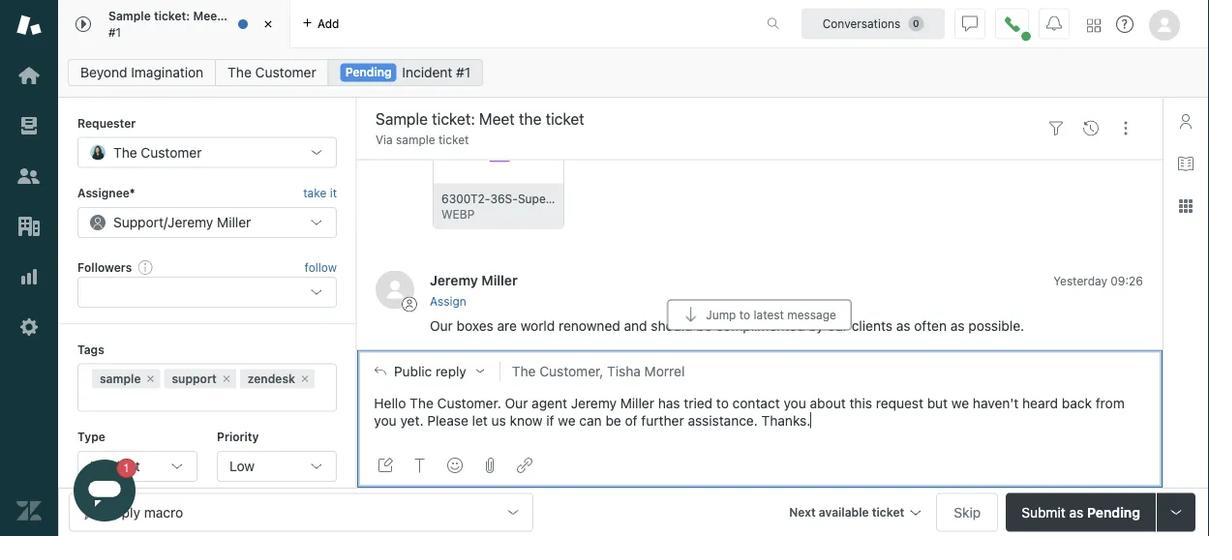 Task type: describe. For each thing, give the bounding box(es) containing it.
#1 inside "sample ticket: meet the ticket #1"
[[108, 25, 121, 39]]

the customer, tisha morrel button
[[499, 361, 1163, 381]]

customer inside secondary element
[[255, 64, 316, 80]]

Yesterday 09:26 text field
[[1053, 274, 1143, 288]]

to inside the hello the customer. our agent jeremy miller has tried to contact you about this request but we haven't heard back from you yet. please let us know if we can be of further assistance. thanks.
[[716, 395, 729, 411]]

add button
[[290, 0, 351, 47]]

ticket inside "sample ticket: meet the ticket #1"
[[247, 9, 279, 23]]

remove image for sample
[[145, 373, 156, 385]]

macro
[[144, 504, 183, 520]]

miller inside 'jeremy miller assign'
[[481, 272, 518, 288]]

sample ticket: meet the ticket #1
[[108, 9, 279, 39]]

sample
[[108, 9, 151, 23]]

next available ticket
[[789, 506, 904, 519]]

zendesk support image
[[16, 13, 42, 38]]

type
[[77, 430, 105, 444]]

09:26
[[1111, 274, 1143, 288]]

get started image
[[16, 63, 42, 88]]

the customer inside requester element
[[113, 144, 202, 160]]

it
[[330, 186, 337, 200]]

hello the customer. our agent jeremy miller has tried to contact you about this request but we haven't heard back from you yet. please let us know if we can be of further assistance. thanks.
[[374, 395, 1125, 428]]

webp
[[441, 208, 475, 221]]

miller inside assignee* element
[[217, 214, 251, 230]]

0 horizontal spatial we
[[558, 412, 576, 428]]

avatar image
[[376, 271, 414, 309]]

the customer inside secondary element
[[228, 64, 316, 80]]

0 horizontal spatial as
[[896, 318, 910, 334]]

low button
[[217, 451, 337, 482]]

customer inside requester element
[[141, 144, 202, 160]]

our inside conversationlabel log
[[430, 318, 453, 334]]

2 horizontal spatial as
[[1069, 504, 1083, 520]]

beyond
[[80, 64, 127, 80]]

renowned
[[559, 318, 620, 334]]

next available ticket button
[[780, 493, 929, 535]]

the inside requester element
[[113, 144, 137, 160]]

about
[[810, 395, 846, 411]]

main element
[[0, 0, 58, 536]]

by
[[809, 318, 824, 334]]

tisha
[[607, 363, 641, 379]]

jeremy inside 'jeremy miller assign'
[[430, 272, 478, 288]]

pending inside secondary element
[[345, 65, 392, 79]]

jeremy inside the hello the customer. our agent jeremy miller has tried to contact you about this request but we haven't heard back from you yet. please let us know if we can be of further assistance. thanks.
[[571, 395, 617, 411]]

incident button
[[77, 451, 197, 482]]

the inside button
[[512, 363, 536, 379]]

admin image
[[16, 315, 42, 340]]

be inside the hello the customer. our agent jeremy miller has tried to contact you about this request but we haven't heard back from you yet. please let us know if we can be of further assistance. thanks.
[[606, 412, 621, 428]]

insert emojis image
[[447, 458, 463, 473]]

add link (cmd k) image
[[517, 458, 532, 473]]

customer context image
[[1178, 113, 1194, 129]]

reply
[[436, 363, 466, 379]]

ticket for next available ticket
[[872, 506, 904, 519]]

world
[[521, 318, 555, 334]]

let
[[472, 412, 488, 428]]

skip button
[[936, 493, 998, 532]]

incident #1
[[402, 64, 471, 80]]

conversations
[[823, 17, 901, 30]]

the customer link
[[215, 59, 329, 86]]

notifications image
[[1046, 16, 1062, 31]]

beyond imagination
[[80, 64, 203, 80]]

events image
[[1083, 121, 1099, 136]]

clients
[[852, 318, 893, 334]]

1 vertical spatial pending
[[1087, 504, 1140, 520]]

contact
[[732, 395, 780, 411]]

hello
[[374, 395, 406, 411]]

thanks.
[[761, 412, 811, 428]]

ticket actions image
[[1118, 121, 1134, 136]]

imagination
[[131, 64, 203, 80]]

0 horizontal spatial sample
[[100, 372, 141, 386]]

latest
[[754, 308, 784, 322]]

add
[[318, 17, 339, 30]]

tags
[[77, 343, 104, 356]]

ticket:
[[154, 9, 190, 23]]

our
[[827, 318, 848, 334]]

further
[[641, 412, 684, 428]]

miller inside the hello the customer. our agent jeremy miller has tried to contact you about this request but we haven't heard back from you yet. please let us know if we can be of further assistance. thanks.
[[620, 395, 654, 411]]

jump to latest message
[[706, 308, 836, 322]]

tabs tab list
[[58, 0, 746, 48]]

tab containing sample ticket: meet the ticket
[[58, 0, 290, 48]]

our boxes are world renowned and should be complimented by our clients as often as possible.
[[430, 318, 1024, 334]]

can
[[579, 412, 602, 428]]

meet
[[193, 9, 222, 23]]

know
[[510, 412, 543, 428]]

submit as pending
[[1021, 504, 1140, 520]]

zendesk products image
[[1087, 19, 1101, 32]]

boxes
[[457, 318, 493, 334]]

customers image
[[16, 164, 42, 189]]

yet.
[[400, 412, 423, 428]]

complimented
[[716, 318, 805, 334]]

via
[[376, 133, 393, 147]]

take it
[[303, 186, 337, 200]]

often
[[914, 318, 947, 334]]

via sample ticket
[[376, 133, 469, 147]]

jump to latest message button
[[667, 299, 852, 330]]

public reply button
[[357, 351, 499, 391]]

get help image
[[1116, 15, 1134, 33]]

beyond imagination link
[[68, 59, 216, 86]]



Task type: vqa. For each thing, say whether or not it's contained in the screenshot.
FEATURE on the left bottom of the page
no



Task type: locate. For each thing, give the bounding box(es) containing it.
sample right via
[[396, 133, 435, 147]]

take it button
[[303, 183, 337, 203]]

filter image
[[1048, 121, 1064, 136]]

priority
[[217, 430, 259, 444]]

0 horizontal spatial to
[[716, 395, 729, 411]]

0 horizontal spatial jeremy
[[168, 214, 213, 230]]

should
[[651, 318, 693, 334]]

jeremy right support
[[168, 214, 213, 230]]

to inside button
[[739, 308, 750, 322]]

ticket right the
[[247, 9, 279, 23]]

incident for incident #1
[[402, 64, 452, 80]]

follow
[[305, 260, 337, 274]]

1 horizontal spatial jeremy
[[430, 272, 478, 288]]

pending left displays possible ticket submission types "icon"
[[1087, 504, 1140, 520]]

our down assign button at bottom
[[430, 318, 453, 334]]

#1 down sample
[[108, 25, 121, 39]]

pending
[[345, 65, 392, 79], [1087, 504, 1140, 520]]

to up assistance. on the bottom of page
[[716, 395, 729, 411]]

0 horizontal spatial customer
[[141, 144, 202, 160]]

jeremy up assign
[[430, 272, 478, 288]]

miller right the /
[[217, 214, 251, 230]]

but
[[927, 395, 948, 411]]

are
[[497, 318, 517, 334]]

3 remove image from the left
[[299, 373, 311, 385]]

as right often
[[950, 318, 965, 334]]

1 horizontal spatial remove image
[[220, 373, 232, 385]]

customer down close "image"
[[255, 64, 316, 80]]

reporting image
[[16, 264, 42, 289]]

requester element
[[77, 137, 337, 168]]

1 horizontal spatial be
[[696, 318, 712, 334]]

this
[[849, 395, 872, 411]]

2 horizontal spatial remove image
[[299, 373, 311, 385]]

draft mode image
[[378, 458, 393, 473]]

1 horizontal spatial miller
[[481, 272, 518, 288]]

we right if
[[558, 412, 576, 428]]

2 vertical spatial ticket
[[872, 506, 904, 519]]

zendesk image
[[16, 499, 42, 524]]

0 vertical spatial incident
[[402, 64, 452, 80]]

our inside the hello the customer. our agent jeremy miller has tried to contact you about this request but we haven't heard back from you yet. please let us know if we can be of further assistance. thanks.
[[505, 395, 528, 411]]

1 vertical spatial #1
[[456, 64, 471, 80]]

1 vertical spatial we
[[558, 412, 576, 428]]

0 horizontal spatial the customer
[[113, 144, 202, 160]]

ticket for via sample ticket
[[439, 133, 469, 147]]

1 remove image from the left
[[145, 373, 156, 385]]

2 vertical spatial jeremy
[[571, 395, 617, 411]]

apps image
[[1178, 198, 1194, 214]]

available
[[819, 506, 869, 519]]

be left of
[[606, 412, 621, 428]]

1 vertical spatial to
[[716, 395, 729, 411]]

support
[[113, 214, 164, 230]]

0 vertical spatial miller
[[217, 214, 251, 230]]

knowledge image
[[1178, 156, 1194, 171]]

agent
[[532, 395, 567, 411]]

the
[[225, 9, 243, 23]]

to right jump
[[739, 308, 750, 322]]

incident for incident
[[90, 458, 140, 474]]

0 horizontal spatial incident
[[90, 458, 140, 474]]

apply
[[105, 504, 140, 520]]

tab
[[58, 0, 290, 48]]

the down requester
[[113, 144, 137, 160]]

support / jeremy miller
[[113, 214, 251, 230]]

possible.
[[968, 318, 1024, 334]]

assignee*
[[77, 186, 135, 200]]

low
[[229, 458, 255, 474]]

customer.
[[437, 395, 501, 411]]

apply macro
[[105, 504, 183, 520]]

remove image right the support
[[220, 373, 232, 385]]

ticket inside popup button
[[872, 506, 904, 519]]

and
[[624, 318, 647, 334]]

0 horizontal spatial ticket
[[247, 9, 279, 23]]

request
[[876, 395, 923, 411]]

our
[[430, 318, 453, 334], [505, 395, 528, 411]]

follow button
[[305, 258, 337, 276]]

2 vertical spatial miller
[[620, 395, 654, 411]]

0 vertical spatial #1
[[108, 25, 121, 39]]

as right submit at the right of page
[[1069, 504, 1083, 520]]

0 vertical spatial the customer
[[228, 64, 316, 80]]

customer
[[255, 64, 316, 80], [141, 144, 202, 160]]

add attachment image
[[482, 458, 498, 473]]

0 horizontal spatial pending
[[345, 65, 392, 79]]

requester
[[77, 116, 136, 130]]

1 vertical spatial miller
[[481, 272, 518, 288]]

remove image left the support
[[145, 373, 156, 385]]

our up know
[[505, 395, 528, 411]]

1 vertical spatial customer
[[141, 144, 202, 160]]

be right should
[[696, 318, 712, 334]]

Subject field
[[372, 107, 1035, 131]]

1 horizontal spatial to
[[739, 308, 750, 322]]

pending down tabs 'tab list'
[[345, 65, 392, 79]]

1 horizontal spatial you
[[784, 395, 806, 411]]

assistance.
[[688, 412, 758, 428]]

yesterday
[[1053, 274, 1107, 288]]

jump
[[706, 308, 736, 322]]

as
[[896, 318, 910, 334], [950, 318, 965, 334], [1069, 504, 1083, 520]]

you down hello
[[374, 412, 397, 428]]

miller
[[217, 214, 251, 230], [481, 272, 518, 288], [620, 395, 654, 411]]

sample down the tags
[[100, 372, 141, 386]]

yesterday 09:26
[[1053, 274, 1143, 288]]

1 vertical spatial incident
[[90, 458, 140, 474]]

webp link
[[433, 117, 565, 230]]

the customer
[[228, 64, 316, 80], [113, 144, 202, 160]]

#1 down tabs 'tab list'
[[456, 64, 471, 80]]

remove image for zendesk
[[299, 373, 311, 385]]

0 horizontal spatial be
[[606, 412, 621, 428]]

incident down type
[[90, 458, 140, 474]]

1 horizontal spatial pending
[[1087, 504, 1140, 520]]

the inside the hello the customer. our agent jeremy miller has tried to contact you about this request but we haven't heard back from you yet. please let us know if we can be of further assistance. thanks.
[[410, 395, 434, 411]]

1 horizontal spatial our
[[505, 395, 528, 411]]

views image
[[16, 113, 42, 138]]

be
[[696, 318, 712, 334], [606, 412, 621, 428]]

the customer down requester
[[113, 144, 202, 160]]

0 vertical spatial pending
[[345, 65, 392, 79]]

1 vertical spatial you
[[374, 412, 397, 428]]

you up thanks.
[[784, 395, 806, 411]]

2 horizontal spatial ticket
[[872, 506, 904, 519]]

displays possible ticket submission types image
[[1168, 505, 1184, 520]]

remove image for support
[[220, 373, 232, 385]]

we
[[951, 395, 969, 411], [558, 412, 576, 428]]

1 horizontal spatial the customer
[[228, 64, 316, 80]]

0 vertical spatial we
[[951, 395, 969, 411]]

0 vertical spatial customer
[[255, 64, 316, 80]]

organizations image
[[16, 214, 42, 239]]

1 horizontal spatial as
[[950, 318, 965, 334]]

take
[[303, 186, 327, 200]]

customer,
[[539, 363, 603, 379]]

the
[[228, 64, 252, 80], [113, 144, 137, 160], [512, 363, 536, 379], [410, 395, 434, 411]]

the customer, tisha morrel
[[512, 363, 685, 379]]

morrel
[[644, 363, 685, 379]]

the up yet.
[[410, 395, 434, 411]]

0 horizontal spatial you
[[374, 412, 397, 428]]

be inside log
[[696, 318, 712, 334]]

Public reply composer text field
[[366, 391, 1154, 432]]

conversationlabel log
[[356, 4, 1163, 350]]

jeremy up the can
[[571, 395, 617, 411]]

jeremy inside assignee* element
[[168, 214, 213, 230]]

1 vertical spatial jeremy
[[430, 272, 478, 288]]

the up agent
[[512, 363, 536, 379]]

followers
[[77, 260, 132, 274]]

public reply
[[394, 363, 466, 379]]

public
[[394, 363, 432, 379]]

0 horizontal spatial miller
[[217, 214, 251, 230]]

miller up are
[[481, 272, 518, 288]]

incident down tabs 'tab list'
[[402, 64, 452, 80]]

us
[[491, 412, 506, 428]]

hide composer image
[[752, 342, 767, 358]]

1 horizontal spatial customer
[[255, 64, 316, 80]]

jeremy miller assign
[[430, 272, 518, 308]]

1 horizontal spatial ticket
[[439, 133, 469, 147]]

0 vertical spatial our
[[430, 318, 453, 334]]

incident inside popup button
[[90, 458, 140, 474]]

you
[[784, 395, 806, 411], [374, 412, 397, 428]]

the down the
[[228, 64, 252, 80]]

assign
[[430, 294, 466, 308]]

0 vertical spatial you
[[784, 395, 806, 411]]

0 horizontal spatial remove image
[[145, 373, 156, 385]]

miller up of
[[620, 395, 654, 411]]

1 vertical spatial our
[[505, 395, 528, 411]]

remove image
[[145, 373, 156, 385], [220, 373, 232, 385], [299, 373, 311, 385]]

0 vertical spatial ticket
[[247, 9, 279, 23]]

assign button
[[430, 292, 466, 310]]

1 vertical spatial sample
[[100, 372, 141, 386]]

zendesk
[[248, 372, 295, 386]]

the inside secondary element
[[228, 64, 252, 80]]

#1 inside secondary element
[[456, 64, 471, 80]]

1 vertical spatial ticket
[[439, 133, 469, 147]]

support
[[172, 372, 217, 386]]

tried
[[684, 395, 713, 411]]

incident
[[402, 64, 452, 80], [90, 458, 140, 474]]

assignee* element
[[77, 207, 337, 238]]

as left often
[[896, 318, 910, 334]]

followers element
[[77, 277, 337, 308]]

incident inside secondary element
[[402, 64, 452, 80]]

info on adding followers image
[[138, 259, 153, 275]]

#1
[[108, 25, 121, 39], [456, 64, 471, 80]]

close image
[[258, 15, 278, 34]]

1 horizontal spatial we
[[951, 395, 969, 411]]

the customer down close "image"
[[228, 64, 316, 80]]

remove image right the zendesk
[[299, 373, 311, 385]]

please
[[427, 412, 468, 428]]

2 horizontal spatial jeremy
[[571, 395, 617, 411]]

we right the 'but' at the right of the page
[[951, 395, 969, 411]]

1 horizontal spatial incident
[[402, 64, 452, 80]]

0 vertical spatial to
[[739, 308, 750, 322]]

0 vertical spatial be
[[696, 318, 712, 334]]

haven't
[[973, 395, 1019, 411]]

to
[[739, 308, 750, 322], [716, 395, 729, 411]]

secondary element
[[58, 53, 1209, 92]]

if
[[546, 412, 554, 428]]

conversations button
[[802, 8, 945, 39]]

1 vertical spatial be
[[606, 412, 621, 428]]

0 vertical spatial jeremy
[[168, 214, 213, 230]]

1 horizontal spatial sample
[[396, 133, 435, 147]]

message
[[787, 308, 836, 322]]

2 remove image from the left
[[220, 373, 232, 385]]

0 horizontal spatial #1
[[108, 25, 121, 39]]

1 horizontal spatial #1
[[456, 64, 471, 80]]

from
[[1096, 395, 1125, 411]]

2 horizontal spatial miller
[[620, 395, 654, 411]]

0 horizontal spatial our
[[430, 318, 453, 334]]

skip
[[954, 504, 981, 520]]

ticket right via
[[439, 133, 469, 147]]

0 vertical spatial sample
[[396, 133, 435, 147]]

1 vertical spatial the customer
[[113, 144, 202, 160]]

customer up the /
[[141, 144, 202, 160]]

/
[[164, 214, 168, 230]]

heard
[[1022, 395, 1058, 411]]

back
[[1062, 395, 1092, 411]]

format text image
[[412, 458, 428, 473]]

ticket right available
[[872, 506, 904, 519]]

jeremy miller link
[[430, 272, 518, 288]]

button displays agent's chat status as invisible. image
[[962, 16, 978, 31]]



